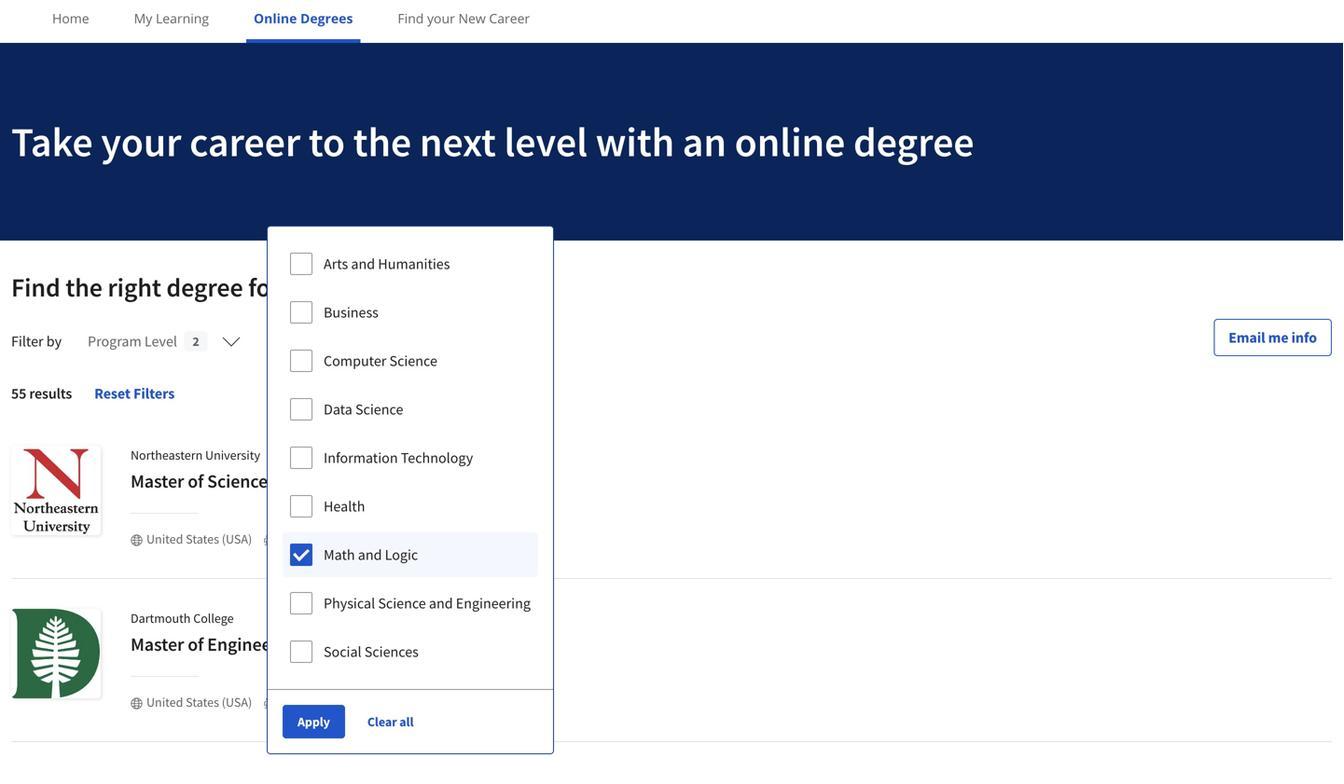 Task type: locate. For each thing, give the bounding box(es) containing it.
1 of from the top
[[188, 470, 204, 493]]

1 vertical spatial united states (usa)
[[146, 694, 252, 711]]

due up 'all'
[[411, 694, 432, 711]]

united states (usa) for science
[[146, 531, 252, 548]]

of down northeastern
[[188, 470, 204, 493]]

1 states from the top
[[186, 531, 219, 548]]

data up health
[[290, 470, 327, 493]]

social sciences
[[324, 643, 419, 661]]

master
[[131, 470, 184, 493], [131, 633, 184, 656]]

united
[[146, 531, 183, 548], [146, 694, 183, 711]]

states
[[186, 531, 219, 548], [186, 694, 219, 711]]

1 vertical spatial states
[[186, 694, 219, 711]]

0 vertical spatial states
[[186, 531, 219, 548]]

0 vertical spatial united states (usa)
[[146, 531, 252, 548]]

dartmouth
[[131, 610, 191, 627]]

and right math
[[358, 546, 382, 564]]

dartmouth college image
[[11, 609, 101, 699]]

analytics
[[330, 470, 403, 493]]

1 vertical spatial due
[[411, 694, 432, 711]]

2 english from the top
[[279, 694, 319, 711]]

email me info button
[[1214, 319, 1332, 356]]

1 united states (usa) from the top
[[146, 531, 252, 548]]

2024
[[505, 694, 531, 711]]

0 vertical spatial and
[[351, 255, 375, 273]]

due
[[411, 531, 432, 548], [411, 694, 432, 711]]

0 vertical spatial find
[[398, 9, 424, 27]]

1 vertical spatial master
[[131, 633, 184, 656]]

15,
[[493, 531, 509, 548]]

career
[[189, 116, 300, 167]]

information technology
[[324, 449, 473, 467]]

your
[[427, 9, 455, 27], [101, 116, 181, 167]]

0 vertical spatial master
[[131, 470, 184, 493]]

2 master from the top
[[131, 633, 184, 656]]

0 vertical spatial of
[[188, 470, 204, 493]]

0 horizontal spatial the
[[65, 271, 102, 304]]

1 horizontal spatial in
[[306, 633, 321, 656]]

and
[[351, 255, 375, 273], [358, 546, 382, 564], [429, 594, 453, 613]]

2 states from the top
[[186, 694, 219, 711]]

1 vertical spatial your
[[101, 116, 181, 167]]

1 vertical spatial united
[[146, 694, 183, 711]]

0 vertical spatial (usa)
[[222, 531, 252, 548]]

results
[[29, 384, 72, 403]]

logic
[[385, 546, 418, 564]]

application due february 23, 2024
[[346, 694, 531, 711]]

the
[[353, 116, 411, 167], [65, 271, 102, 304]]

of for science
[[188, 470, 204, 493]]

1 application from the top
[[346, 531, 408, 548]]

career
[[489, 9, 530, 27]]

2 vertical spatial and
[[429, 594, 453, 613]]

due left december
[[411, 531, 432, 548]]

1 vertical spatial in
[[306, 633, 321, 656]]

english for computer
[[279, 694, 319, 711]]

northeastern university image
[[11, 446, 101, 535]]

your right take
[[101, 116, 181, 167]]

application up clear
[[346, 694, 408, 711]]

1 vertical spatial the
[[65, 271, 102, 304]]

clear all
[[367, 714, 414, 730]]

united up dartmouth at the left of the page
[[146, 531, 183, 548]]

subject button
[[267, 319, 400, 364]]

reset
[[94, 384, 131, 403]]

0 horizontal spatial in
[[271, 470, 287, 493]]

find the right degree for you
[[11, 271, 327, 304]]

english
[[279, 531, 319, 548], [279, 694, 319, 711]]

states down college on the bottom of the page
[[186, 694, 219, 711]]

1 vertical spatial english
[[279, 694, 319, 711]]

united states (usa) for engineering
[[146, 694, 252, 711]]

0 vertical spatial due
[[411, 531, 432, 548]]

apply button
[[283, 705, 345, 739]]

apply
[[298, 714, 330, 730]]

1 vertical spatial computer
[[325, 633, 405, 656]]

1 english from the top
[[279, 531, 319, 548]]

master for master of science in data analytics engineering
[[131, 470, 184, 493]]

engineering down 'technology'
[[406, 470, 502, 493]]

united states (usa)
[[146, 531, 252, 548], [146, 694, 252, 711]]

application
[[346, 531, 408, 548], [346, 694, 408, 711]]

find your new career
[[398, 9, 530, 27]]

2 (usa) from the top
[[222, 694, 252, 711]]

find left new
[[398, 9, 424, 27]]

english up apply
[[279, 694, 319, 711]]

1 vertical spatial (usa)
[[222, 694, 252, 711]]

clear
[[367, 714, 397, 730]]

online degrees link
[[246, 0, 360, 43]]

1 vertical spatial of
[[188, 633, 204, 656]]

data up information
[[324, 400, 352, 419]]

0 vertical spatial your
[[427, 9, 455, 27]]

filter
[[11, 332, 43, 351]]

1 (usa) from the top
[[222, 531, 252, 548]]

55
[[11, 384, 26, 403]]

master inside the "dartmouth college master of engineering in computer engineering"
[[131, 633, 184, 656]]

your left new
[[427, 9, 455, 27]]

0 horizontal spatial degree
[[166, 271, 243, 304]]

united down dartmouth at the left of the page
[[146, 694, 183, 711]]

0 vertical spatial application
[[346, 531, 408, 548]]

1 vertical spatial find
[[11, 271, 60, 304]]

email
[[1229, 328, 1266, 347]]

information
[[324, 449, 398, 467]]

your for new
[[427, 9, 455, 27]]

find up filter by
[[11, 271, 60, 304]]

math
[[324, 546, 355, 564]]

and right arts
[[351, 255, 375, 273]]

the left right
[[65, 271, 102, 304]]

of down college on the bottom of the page
[[188, 633, 204, 656]]

1 master from the top
[[131, 470, 184, 493]]

engineering down the physical science and engineering
[[408, 633, 504, 656]]

science for physical science and engineering
[[378, 594, 426, 613]]

university
[[205, 447, 260, 464]]

1 vertical spatial application
[[346, 694, 408, 711]]

computer down business
[[324, 352, 386, 370]]

science up data science
[[389, 352, 437, 370]]

states for science
[[186, 531, 219, 548]]

science down logic
[[378, 594, 426, 613]]

(usa) left apply button
[[222, 694, 252, 711]]

in inside the "dartmouth college master of engineering in computer engineering"
[[306, 633, 321, 656]]

clear all button
[[360, 705, 421, 739]]

filter by
[[11, 332, 62, 351]]

0 vertical spatial in
[[271, 470, 287, 493]]

all
[[399, 714, 414, 730]]

states up college on the bottom of the page
[[186, 531, 219, 548]]

1 vertical spatial data
[[290, 470, 327, 493]]

2 united from the top
[[146, 694, 183, 711]]

humanities
[[378, 255, 450, 273]]

for
[[248, 271, 280, 304]]

in inside northeastern university master of science in data analytics engineering
[[271, 470, 287, 493]]

engineering inside the options list 'list box'
[[456, 594, 531, 613]]

application down health
[[346, 531, 408, 548]]

0 vertical spatial united
[[146, 531, 183, 548]]

online
[[254, 9, 297, 27]]

me
[[1268, 328, 1289, 347]]

computer down physical at bottom left
[[325, 633, 405, 656]]

science down university
[[207, 470, 268, 493]]

right
[[108, 271, 161, 304]]

of
[[188, 470, 204, 493], [188, 633, 204, 656]]

the right to
[[353, 116, 411, 167]]

1 horizontal spatial your
[[427, 9, 455, 27]]

physical
[[324, 594, 375, 613]]

1 horizontal spatial find
[[398, 9, 424, 27]]

engineering
[[406, 470, 502, 493], [456, 594, 531, 613], [207, 633, 303, 656], [408, 633, 504, 656]]

(usa) up college on the bottom of the page
[[222, 531, 252, 548]]

0 horizontal spatial find
[[11, 271, 60, 304]]

due for engineering
[[411, 694, 432, 711]]

sciences
[[365, 643, 419, 661]]

0 horizontal spatial your
[[101, 116, 181, 167]]

master inside northeastern university master of science in data analytics engineering
[[131, 470, 184, 493]]

december
[[434, 531, 490, 548]]

engineering down 15, at the bottom of the page
[[456, 594, 531, 613]]

2 united states (usa) from the top
[[146, 694, 252, 711]]

due for analytics
[[411, 531, 432, 548]]

take your career to the next level with an online degree
[[11, 116, 974, 167]]

united states (usa) down college on the bottom of the page
[[146, 694, 252, 711]]

data inside the options list 'list box'
[[324, 400, 352, 419]]

master down northeastern
[[131, 470, 184, 493]]

0 vertical spatial computer
[[324, 352, 386, 370]]

in left analytics
[[271, 470, 287, 493]]

0 vertical spatial english
[[279, 531, 319, 548]]

an
[[683, 116, 727, 167]]

1 united from the top
[[146, 531, 183, 548]]

english left math
[[279, 531, 319, 548]]

learning
[[156, 9, 209, 27]]

1 due from the top
[[411, 531, 432, 548]]

united for master of science in data analytics engineering
[[146, 531, 183, 548]]

and down application due december 15, 2023
[[429, 594, 453, 613]]

55 results
[[11, 384, 72, 403]]

0 vertical spatial data
[[324, 400, 352, 419]]

of inside northeastern university master of science in data analytics engineering
[[188, 470, 204, 493]]

of inside the "dartmouth college master of engineering in computer engineering"
[[188, 633, 204, 656]]

science down computer science
[[355, 400, 403, 419]]

online
[[735, 116, 845, 167]]

of for engineering
[[188, 633, 204, 656]]

arts and humanities
[[324, 255, 450, 273]]

degree
[[853, 116, 974, 167], [166, 271, 243, 304]]

northeastern
[[131, 447, 203, 464]]

2 due from the top
[[411, 694, 432, 711]]

physical science and engineering
[[324, 594, 531, 613]]

(usa)
[[222, 531, 252, 548], [222, 694, 252, 711]]

computer inside the options list 'list box'
[[324, 352, 386, 370]]

find
[[398, 9, 424, 27], [11, 271, 60, 304]]

in
[[271, 470, 287, 493], [306, 633, 321, 656]]

1 horizontal spatial the
[[353, 116, 411, 167]]

engineering inside northeastern university master of science in data analytics engineering
[[406, 470, 502, 493]]

1 vertical spatial and
[[358, 546, 382, 564]]

0 vertical spatial the
[[353, 116, 411, 167]]

states for engineering
[[186, 694, 219, 711]]

options list list box
[[268, 227, 553, 689]]

1 horizontal spatial degree
[[853, 116, 974, 167]]

2 of from the top
[[188, 633, 204, 656]]

degrees
[[300, 9, 353, 27]]

2023
[[511, 531, 537, 548]]

find your new career link
[[390, 0, 537, 39]]

united states (usa) up college on the bottom of the page
[[146, 531, 252, 548]]

computer inside the "dartmouth college master of engineering in computer engineering"
[[325, 633, 405, 656]]

2 application from the top
[[346, 694, 408, 711]]

data science
[[324, 400, 403, 419]]

computer
[[324, 352, 386, 370], [325, 633, 405, 656]]

master down dartmouth at the left of the page
[[131, 633, 184, 656]]

(usa) for engineering
[[222, 694, 252, 711]]

data inside northeastern university master of science in data analytics engineering
[[290, 470, 327, 493]]

science
[[389, 352, 437, 370], [355, 400, 403, 419], [207, 470, 268, 493], [378, 594, 426, 613]]

in left 'social'
[[306, 633, 321, 656]]

data
[[324, 400, 352, 419], [290, 470, 327, 493]]



Task type: vqa. For each thing, say whether or not it's contained in the screenshot.
Invest
no



Task type: describe. For each thing, give the bounding box(es) containing it.
master for master of engineering in computer engineering
[[131, 633, 184, 656]]

level
[[504, 116, 588, 167]]

your for career
[[101, 116, 181, 167]]

dartmouth college master of engineering in computer engineering
[[131, 610, 504, 656]]

info
[[1292, 328, 1317, 347]]

united for master of engineering in computer engineering
[[146, 694, 183, 711]]

business
[[324, 303, 379, 322]]

science inside northeastern university master of science in data analytics engineering
[[207, 470, 268, 493]]

february
[[434, 694, 483, 711]]

to
[[309, 116, 345, 167]]

email me info
[[1229, 328, 1317, 347]]

my learning link
[[127, 0, 216, 39]]

home link
[[45, 0, 97, 39]]

social
[[324, 643, 362, 661]]

in for computer
[[306, 633, 321, 656]]

reset filters
[[94, 384, 175, 403]]

technology
[[401, 449, 473, 467]]

my
[[134, 9, 152, 27]]

home
[[52, 9, 89, 27]]

science for computer science
[[389, 352, 437, 370]]

filters
[[133, 384, 175, 403]]

next
[[420, 116, 496, 167]]

computer science
[[324, 352, 437, 370]]

application due december 15, 2023
[[346, 531, 537, 548]]

math and logic
[[324, 546, 418, 564]]

arts
[[324, 255, 348, 273]]

english for data
[[279, 531, 319, 548]]

and for logic
[[358, 546, 382, 564]]

find for find your new career
[[398, 9, 424, 27]]

health
[[324, 497, 365, 516]]

by
[[46, 332, 62, 351]]

application for analytics
[[346, 531, 408, 548]]

reset filters button
[[79, 371, 190, 416]]

northeastern university master of science in data analytics engineering
[[131, 447, 502, 493]]

with
[[596, 116, 675, 167]]

subject
[[278, 332, 325, 351]]

new
[[458, 9, 486, 27]]

engineering down college on the bottom of the page
[[207, 633, 303, 656]]

23,
[[486, 694, 502, 711]]

find for find the right degree for you
[[11, 271, 60, 304]]

(usa) for science
[[222, 531, 252, 548]]

take
[[11, 116, 93, 167]]

1 vertical spatial degree
[[166, 271, 243, 304]]

in for data
[[271, 470, 287, 493]]

you
[[285, 271, 327, 304]]

college
[[193, 610, 234, 627]]

online degrees
[[254, 9, 353, 27]]

actions toolbar
[[268, 689, 553, 754]]

my learning
[[134, 9, 209, 27]]

and for humanities
[[351, 255, 375, 273]]

application for engineering
[[346, 694, 408, 711]]

science for data science
[[355, 400, 403, 419]]

0 vertical spatial degree
[[853, 116, 974, 167]]



